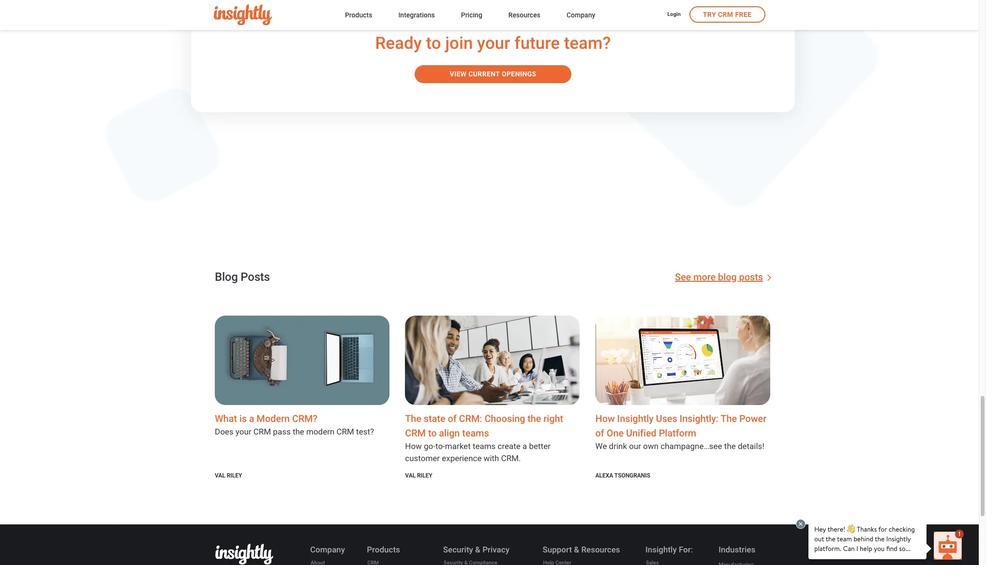 Task type: describe. For each thing, give the bounding box(es) containing it.
power
[[739, 413, 767, 425]]

see
[[675, 271, 691, 283]]

try crm free button
[[690, 6, 765, 23]]

current
[[469, 70, 500, 78]]

pricing link
[[461, 9, 482, 22]]

insightly logo image for topmost insightly logo link
[[214, 5, 272, 25]]

experience
[[442, 454, 482, 464]]

view current openings
[[450, 70, 537, 78]]

we
[[596, 442, 607, 451]]

more
[[694, 271, 716, 283]]

0 vertical spatial insightly logo link
[[214, 5, 330, 25]]

try crm free
[[703, 11, 752, 18]]

your inside what is a modern crm? does your crm pass the modern crm test?
[[236, 427, 251, 437]]

login
[[668, 11, 681, 18]]

right
[[544, 413, 563, 425]]

team?
[[564, 33, 611, 53]]

with
[[484, 454, 499, 464]]

a inside the state of crm: choosing the right crm to align teams how go-to-market teams create a better customer experience with crm.
[[523, 442, 527, 451]]

our
[[629, 442, 641, 451]]

insightly:
[[680, 413, 719, 425]]

& for support
[[574, 545, 579, 555]]

industries
[[719, 545, 756, 555]]

modern
[[257, 413, 290, 425]]

try
[[703, 11, 716, 18]]

a inside what is a modern crm? does your crm pass the modern crm test?
[[249, 413, 254, 425]]

integrations
[[399, 11, 435, 19]]

choosing
[[485, 413, 525, 425]]

val for what is a modern crm?
[[215, 473, 225, 480]]

1 vertical spatial products
[[367, 545, 400, 555]]

champagne…see
[[661, 442, 722, 451]]

posts
[[739, 271, 763, 283]]

what
[[215, 413, 237, 425]]

market
[[445, 442, 471, 451]]

modern
[[306, 427, 335, 437]]

align
[[439, 428, 460, 439]]

state
[[424, 413, 446, 425]]

& for security
[[475, 545, 481, 555]]

to inside the state of crm: choosing the right crm to align teams how go-to-market teams create a better customer experience with crm.
[[428, 428, 437, 439]]

0 vertical spatial to
[[426, 33, 441, 53]]

view of user of insightly crm. image
[[596, 316, 770, 405]]

view current openings button
[[415, 65, 571, 83]]

industries link
[[718, 545, 756, 555]]

blog
[[215, 270, 238, 284]]

alexa tsongranis
[[596, 473, 650, 480]]

security
[[443, 545, 473, 555]]

how insightly uses insightly: the power of one unified platform link
[[596, 413, 767, 439]]

view current openings link
[[415, 65, 571, 83]]

resources link
[[509, 9, 541, 22]]

privacy
[[483, 545, 510, 555]]

ready
[[375, 33, 422, 53]]

better
[[529, 442, 551, 451]]

view
[[450, 70, 467, 78]]

the state of crm: choosing the right crm to align teams how go-to-market teams create a better customer experience with crm.
[[405, 413, 563, 464]]

support & resources
[[543, 545, 620, 555]]

insightly logo image for bottommost insightly logo link
[[215, 544, 273, 565]]

blog posts
[[215, 270, 270, 284]]

crm inside button
[[718, 11, 734, 18]]

posts
[[241, 270, 270, 284]]

details!
[[738, 442, 765, 451]]

customer
[[405, 454, 440, 464]]

see more blog posts
[[675, 271, 763, 283]]

alexa
[[596, 473, 613, 480]]

1 vertical spatial teams
[[473, 442, 496, 451]]

crm?
[[292, 413, 318, 425]]

own
[[643, 442, 659, 451]]

0 vertical spatial company
[[567, 11, 595, 19]]

crm down what is a modern crm? link
[[253, 427, 271, 437]]

the inside the "how insightly uses insightly: the power of one unified platform we drink our own champagne…see the details!"
[[721, 413, 737, 425]]

crm.
[[501, 454, 521, 464]]

0 vertical spatial your
[[477, 33, 510, 53]]

is
[[239, 413, 247, 425]]



Task type: vqa. For each thing, say whether or not it's contained in the screenshot.
bottommost actionable
no



Task type: locate. For each thing, give the bounding box(es) containing it.
1 vertical spatial how
[[405, 442, 422, 451]]

products link
[[345, 9, 372, 22]]

align teams ebook feature insightly blog image
[[405, 316, 580, 405]]

the left right
[[528, 413, 541, 425]]

the
[[528, 413, 541, 425], [293, 427, 304, 437], [724, 442, 736, 451]]

1 horizontal spatial val
[[405, 473, 416, 480]]

crm left the test?
[[337, 427, 354, 437]]

support
[[543, 545, 572, 555]]

teams down crm:
[[462, 428, 489, 439]]

1 vertical spatial of
[[596, 428, 604, 439]]

to left join
[[426, 33, 441, 53]]

1 vertical spatial resources
[[581, 545, 620, 555]]

1 vertical spatial a
[[523, 442, 527, 451]]

platform
[[659, 428, 697, 439]]

2 the from the left
[[721, 413, 737, 425]]

1 horizontal spatial riley
[[417, 473, 432, 480]]

of up we
[[596, 428, 604, 439]]

teams up the with
[[473, 442, 496, 451]]

how inside the "how insightly uses insightly: the power of one unified platform we drink our own champagne…see the details!"
[[596, 413, 615, 425]]

0 vertical spatial a
[[249, 413, 254, 425]]

insightly
[[617, 413, 654, 425], [646, 545, 677, 555]]

0 horizontal spatial resources
[[509, 11, 541, 19]]

&
[[475, 545, 481, 555], [574, 545, 579, 555]]

crm inside the state of crm: choosing the right crm to align teams how go-to-market teams create a better customer experience with crm.
[[405, 428, 426, 439]]

1 horizontal spatial the
[[528, 413, 541, 425]]

future
[[515, 33, 560, 53]]

val for the state of crm: choosing the right crm to align teams
[[405, 473, 416, 480]]

see more blog posts link
[[675, 271, 771, 283]]

2 horizontal spatial the
[[724, 442, 736, 451]]

crm:
[[459, 413, 482, 425]]

crm up go-
[[405, 428, 426, 439]]

what is a modern crm? link
[[215, 413, 318, 425]]

blog
[[718, 271, 737, 283]]

0 horizontal spatial the
[[405, 413, 422, 425]]

company link
[[567, 9, 595, 22]]

crm
[[718, 11, 734, 18], [253, 427, 271, 437], [337, 427, 354, 437], [405, 428, 426, 439]]

val
[[215, 473, 225, 480], [405, 473, 416, 480]]

your up view current openings link
[[477, 33, 510, 53]]

a right is
[[249, 413, 254, 425]]

test?
[[356, 427, 374, 437]]

0 vertical spatial resources
[[509, 11, 541, 19]]

your down is
[[236, 427, 251, 437]]

val riley for the state of crm: choosing the right crm to align teams
[[405, 473, 432, 480]]

1 horizontal spatial a
[[523, 442, 527, 451]]

the inside the state of crm: choosing the right crm to align teams how go-to-market teams create a better customer experience with crm.
[[528, 413, 541, 425]]

1 horizontal spatial val riley
[[405, 473, 432, 480]]

1 vertical spatial your
[[236, 427, 251, 437]]

1 vertical spatial company
[[310, 545, 345, 555]]

val riley
[[215, 473, 242, 480], [405, 473, 432, 480]]

what is a modern crm? does your crm pass the modern crm test?
[[215, 413, 374, 437]]

to
[[426, 33, 441, 53], [428, 428, 437, 439]]

0 vertical spatial the
[[528, 413, 541, 425]]

insightly left for: on the bottom right
[[646, 545, 677, 555]]

security & privacy
[[443, 545, 510, 555]]

resources
[[509, 11, 541, 19], [581, 545, 620, 555]]

pass
[[273, 427, 291, 437]]

of inside the state of crm: choosing the right crm to align teams how go-to-market teams create a better customer experience with crm.
[[448, 413, 457, 425]]

insightly logo image
[[214, 5, 272, 25], [215, 544, 273, 565]]

ready to join your future team?
[[375, 33, 611, 53]]

0 vertical spatial teams
[[462, 428, 489, 439]]

a
[[249, 413, 254, 425], [523, 442, 527, 451]]

teams
[[462, 428, 489, 439], [473, 442, 496, 451]]

insightly for:
[[646, 545, 693, 555]]

0 horizontal spatial your
[[236, 427, 251, 437]]

of inside the "how insightly uses insightly: the power of one unified platform we drink our own champagne…see the details!"
[[596, 428, 604, 439]]

how up one
[[596, 413, 615, 425]]

drink
[[609, 442, 627, 451]]

val down customer
[[405, 473, 416, 480]]

insightly logo link
[[214, 5, 330, 25], [215, 544, 273, 566]]

riley down does
[[227, 473, 242, 480]]

uses
[[656, 413, 677, 425]]

typewriter and laptop together. image
[[215, 316, 390, 405]]

val down does
[[215, 473, 225, 480]]

0 vertical spatial insightly logo image
[[214, 5, 272, 25]]

1 vertical spatial insightly logo image
[[215, 544, 273, 565]]

go-
[[424, 442, 436, 451]]

0 horizontal spatial riley
[[227, 473, 242, 480]]

free
[[735, 11, 752, 18]]

riley down customer
[[417, 473, 432, 480]]

2 val riley from the left
[[405, 473, 432, 480]]

resources right support
[[581, 545, 620, 555]]

0 horizontal spatial val riley
[[215, 473, 242, 480]]

0 horizontal spatial how
[[405, 442, 422, 451]]

1 val riley from the left
[[215, 473, 242, 480]]

val riley down does
[[215, 473, 242, 480]]

0 horizontal spatial company
[[310, 545, 345, 555]]

to up go-
[[428, 428, 437, 439]]

0 vertical spatial insightly
[[617, 413, 654, 425]]

0 horizontal spatial &
[[475, 545, 481, 555]]

1 riley from the left
[[227, 473, 242, 480]]

1 val from the left
[[215, 473, 225, 480]]

the inside the "how insightly uses insightly: the power of one unified platform we drink our own champagne…see the details!"
[[724, 442, 736, 451]]

the
[[405, 413, 422, 425], [721, 413, 737, 425]]

1 vertical spatial the
[[293, 427, 304, 437]]

1 horizontal spatial how
[[596, 413, 615, 425]]

1 horizontal spatial your
[[477, 33, 510, 53]]

company
[[567, 11, 595, 19], [310, 545, 345, 555]]

1 horizontal spatial of
[[596, 428, 604, 439]]

for:
[[679, 545, 693, 555]]

how inside the state of crm: choosing the right crm to align teams how go-to-market teams create a better customer experience with crm.
[[405, 442, 422, 451]]

the inside what is a modern crm? does your crm pass the modern crm test?
[[293, 427, 304, 437]]

integrations link
[[399, 9, 435, 22]]

resources up the "future"
[[509, 11, 541, 19]]

insightly up unified on the right bottom of the page
[[617, 413, 654, 425]]

your
[[477, 33, 510, 53], [236, 427, 251, 437]]

0 vertical spatial how
[[596, 413, 615, 425]]

riley for pass
[[227, 473, 242, 480]]

1 vertical spatial to
[[428, 428, 437, 439]]

unified
[[626, 428, 657, 439]]

the down crm?
[[293, 427, 304, 437]]

riley for to
[[417, 473, 432, 480]]

1 horizontal spatial &
[[574, 545, 579, 555]]

the state of crm: choosing the right crm to align teams link
[[405, 413, 563, 439]]

the inside the state of crm: choosing the right crm to align teams how go-to-market teams create a better customer experience with crm.
[[405, 413, 422, 425]]

1 horizontal spatial the
[[721, 413, 737, 425]]

the left power
[[721, 413, 737, 425]]

val riley down customer
[[405, 473, 432, 480]]

val riley for what is a modern crm?
[[215, 473, 242, 480]]

1 the from the left
[[405, 413, 422, 425]]

crm right try
[[718, 11, 734, 18]]

0 vertical spatial products
[[345, 11, 372, 19]]

how insightly uses insightly: the power of one unified platform we drink our own champagne…see the details!
[[596, 413, 767, 451]]

& right support
[[574, 545, 579, 555]]

1 vertical spatial insightly logo link
[[215, 544, 273, 566]]

2 val from the left
[[405, 473, 416, 480]]

pricing
[[461, 11, 482, 19]]

a left better
[[523, 442, 527, 451]]

1 horizontal spatial company
[[567, 11, 595, 19]]

1 vertical spatial insightly
[[646, 545, 677, 555]]

& left privacy
[[475, 545, 481, 555]]

0 horizontal spatial a
[[249, 413, 254, 425]]

how
[[596, 413, 615, 425], [405, 442, 422, 451]]

0 horizontal spatial of
[[448, 413, 457, 425]]

2 riley from the left
[[417, 473, 432, 480]]

create
[[498, 442, 521, 451]]

0 horizontal spatial the
[[293, 427, 304, 437]]

products
[[345, 11, 372, 19], [367, 545, 400, 555]]

2 & from the left
[[574, 545, 579, 555]]

try crm free link
[[690, 6, 765, 23]]

one
[[607, 428, 624, 439]]

does
[[215, 427, 234, 437]]

how up customer
[[405, 442, 422, 451]]

1 horizontal spatial resources
[[581, 545, 620, 555]]

2 vertical spatial the
[[724, 442, 736, 451]]

1 & from the left
[[475, 545, 481, 555]]

riley
[[227, 473, 242, 480], [417, 473, 432, 480]]

openings
[[502, 70, 537, 78]]

join
[[445, 33, 473, 53]]

login link
[[668, 11, 681, 19]]

the left state
[[405, 413, 422, 425]]

of
[[448, 413, 457, 425], [596, 428, 604, 439]]

0 vertical spatial of
[[448, 413, 457, 425]]

the left details!
[[724, 442, 736, 451]]

0 horizontal spatial val
[[215, 473, 225, 480]]

to-
[[436, 442, 445, 451]]

of up align
[[448, 413, 457, 425]]

insightly inside the "how insightly uses insightly: the power of one unified platform we drink our own champagne…see the details!"
[[617, 413, 654, 425]]

tsongranis
[[615, 473, 650, 480]]



